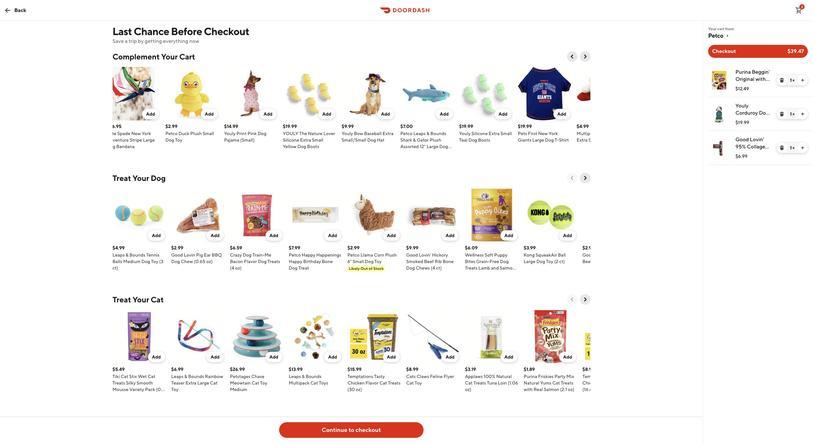 Task type: describe. For each thing, give the bounding box(es) containing it.
hickory
[[432, 252, 448, 258]]

shark
[[401, 137, 413, 143]]

chance
[[134, 25, 169, 37]]

puppy
[[495, 252, 508, 258]]

petco for toy
[[348, 252, 360, 258]]

now
[[189, 38, 199, 44]]

previous button of carousel image for treat your cat
[[569, 296, 576, 303]]

beef inside $9.99 good lovin' hickory smoked beef rib bone dog chews (4 ct)
[[424, 259, 434, 264]]

$19.99 youly silicone extra small teal dog boots
[[460, 124, 512, 143]]

ct) inside $4.99 leaps & bounds tennis balls medium dog toy (3 ct)
[[113, 265, 118, 271]]

large inside $26.95 kate spade new york adventure stripe large dog bandana
[[143, 137, 155, 143]]

$12.49
[[736, 86, 750, 91]]

plush inside "$2.99 petco llama corn plush 6" small dog toy likely out of stock"
[[386, 252, 397, 258]]

$9.99 for $9.99 good lovin' hickory smoked beef rib bone dog chews (4 ct)
[[407, 245, 419, 250]]

hat
[[377, 137, 385, 143]]

add for youly silicone extra small teal dog boots
[[499, 111, 508, 117]]

rainbow
[[205, 374, 223, 379]]

× for $12.49
[[793, 78, 795, 83]]

$7.00
[[401, 124, 413, 129]]

before
[[171, 25, 202, 37]]

treats inside $1.89 purina friskies party mix natural yums cat treats with real salmon (2.1 oz)
[[561, 380, 574, 386]]

beef inside $2.99 good lovin' dehydrated beef trachea dog chew
[[583, 259, 593, 264]]

spade
[[117, 131, 130, 136]]

new for large
[[539, 131, 548, 136]]

medium for bounds
[[123, 259, 141, 264]]

stripe
[[130, 137, 142, 143]]

add one to cart image for $19.99
[[801, 111, 806, 117]]

the
[[300, 131, 307, 136]]

add for pets first new york giants large dog t-shirt
[[558, 111, 567, 117]]

small inside $19.99 youly silicone extra small teal dog boots
[[501, 131, 512, 136]]

2 1 × from the top
[[791, 111, 795, 117]]

continue
[[322, 427, 348, 433]]

medium for meowtain
[[230, 387, 247, 392]]

your for cat
[[133, 295, 149, 304]]

flavor for $8.99 temptations tasty chicken flavor cat treats (16 oz)
[[601, 380, 614, 386]]

treat inside $7.99 petco happy happenings happy birthday bone dog treat
[[299, 265, 309, 271]]

treats inside $15.99 temptations tasty chicken flavor cat treats (30 oz)
[[388, 380, 401, 386]]

oz) inside $8.99 temptations tasty chicken flavor cat treats (16 oz)
[[590, 387, 596, 392]]

dog inside $2.99 good lovin pig ear bbq dog chew (0.65 oz)
[[171, 259, 180, 264]]

ct) inside $9.99 good lovin' hickory smoked beef rib bone dog chews (4 ct)
[[437, 265, 442, 271]]

silicone inside the $19.99 youly the nature lover silicone extra small yellow dog boots
[[283, 137, 299, 143]]

small inside the $19.99 youly the nature lover silicone extra small yellow dog boots
[[312, 137, 324, 143]]

by
[[138, 38, 144, 44]]

natural inside $3.19 applaws 100% natural cat treats tuna loin (1.06 oz)
[[497, 374, 512, 379]]

$19.99 inside the youly corduroy dog vest (xxs) $19.99
[[736, 120, 750, 125]]

tiki cat stix wet cat treats silky smooth mousse variety pack (0.5 oz x 6 ct) image
[[113, 310, 166, 364]]

large inside $3.99 kong squeakair ball large dog toy (2 ct)
[[524, 259, 536, 264]]

kate spade new york adventure stripe large dog bandana image
[[107, 67, 160, 121]]

(1.06
[[508, 380, 519, 386]]

dehydrated
[[609, 252, 634, 258]]

silky
[[126, 380, 136, 386]]

add one to cart image
[[801, 145, 806, 150]]

flavor inside $6.59 crazy dog train-me bacon flavor dog treats (4 oz)
[[244, 259, 257, 264]]

2 × from the top
[[793, 111, 795, 117]]

bbq
[[212, 252, 222, 258]]

temptations for $15.99
[[348, 374, 374, 379]]

add for petco duck plush small dog toy
[[205, 111, 214, 117]]

kate
[[107, 131, 116, 136]]

pets
[[518, 131, 528, 136]]

youly corduroy dog vest (xxs) list
[[704, 63, 814, 165]]

lovin' for trachea
[[596, 252, 608, 258]]

lover
[[324, 131, 335, 136]]

lamb inside $4.99 multipet lamb chop extra small dog toy
[[596, 131, 608, 136]]

petco inside $2.99 petco duck plush small dog toy
[[166, 131, 178, 136]]

leaps & bounds tennis balls medium dog toy (3 ct) image
[[113, 188, 166, 242]]

add for wellness soft puppy bites grain-free dog treats lamb and salmon recipe (3 oz)
[[505, 233, 514, 238]]

temptations tasty chicken flavor cat treats (30 oz) image
[[348, 310, 401, 364]]

treat for treat your cat
[[113, 295, 131, 304]]

next button of carousel image
[[582, 296, 589, 303]]

your cart from
[[709, 26, 735, 31]]

$2.99 for $2.99 good lovin' dehydrated beef trachea dog chew
[[583, 245, 595, 250]]

extra inside the $19.99 youly the nature lover silicone extra small yellow dog boots
[[300, 137, 311, 143]]

leaps for $4.99 leaps & bounds tennis balls medium dog toy (3 ct)
[[113, 252, 125, 258]]

$2.99 for $2.99 petco llama corn plush 6" small dog toy likely out of stock
[[348, 245, 360, 250]]

add for cats claws feline flyer cat toy
[[446, 354, 455, 360]]

new for stripe
[[131, 131, 141, 136]]

crazy dog train-me bacon flavor dog treats (4 oz) image
[[230, 188, 284, 242]]

cat inside $13.99 leaps & bounds multipack cat toys
[[311, 380, 318, 386]]

extra inside $19.99 youly silicone extra small teal dog boots
[[489, 131, 500, 136]]

good lovin' hickory smoked beef rib bone dog chews (4 ct) image
[[407, 188, 460, 242]]

from
[[726, 26, 735, 31]]

purina beggin' original with bacon strips dog treats (25 oz) image
[[710, 71, 730, 90]]

6
[[121, 393, 124, 399]]

dog inside $19.99 youly silicone extra small teal dog boots
[[469, 137, 478, 143]]

treat your dog
[[113, 173, 166, 183]]

treats inside $6.09 wellness soft puppy bites grain-free dog treats lamb and salmon recipe (3 oz)
[[465, 265, 478, 271]]

ct) inside $5.49 tiki cat stix wet cat treats silky smooth mousse variety pack (0.5 oz x 6 ct)
[[125, 393, 131, 399]]

dog inside '$9.99 youly bow baseball extra small/small dog hat'
[[368, 137, 376, 143]]

trachea
[[594, 259, 610, 264]]

good lovin pig ear bbq dog chew (0.65 oz) image
[[171, 188, 225, 242]]

previous button of carousel image
[[569, 53, 576, 60]]

(3 inside $4.99 leaps & bounds tennis balls medium dog toy (3 ct)
[[159, 259, 163, 264]]

1 × for $12.49
[[791, 78, 795, 83]]

(0.65
[[194, 259, 206, 264]]

& for $6.99 leaps & bounds rainbow teaser extra large cat toy
[[185, 374, 187, 379]]

youly silicone extra small teal dog boots image
[[460, 67, 513, 121]]

dog inside $7.99 petco happy happenings happy birthday bone dog treat
[[289, 265, 298, 271]]

add for good lovin pig ear bbq dog chew (0.65 oz)
[[211, 233, 220, 238]]

youly
[[283, 131, 299, 136]]

$13.99
[[289, 367, 303, 372]]

cat inside $8.99 temptations tasty chicken flavor cat treats (16 oz)
[[615, 380, 623, 386]]

add for petco llama corn plush 6" small dog toy
[[387, 233, 396, 238]]

complement
[[113, 52, 160, 61]]

$8.99 for $8.99 temptations tasty chicken flavor cat treats (16 oz)
[[583, 367, 595, 372]]

getting
[[145, 38, 162, 44]]

good for good lovin' dehydrated beef trachea dog chew
[[583, 252, 595, 258]]

$7.99
[[289, 245, 301, 250]]

next button of carousel image for treat your dog
[[582, 175, 589, 181]]

soft
[[485, 252, 494, 258]]

flyer
[[444, 374, 455, 379]]

$14.99
[[224, 124, 238, 129]]

dog inside $4.99 leaps & bounds tennis balls medium dog toy (3 ct)
[[141, 259, 150, 264]]

toy inside "$2.99 petco llama corn plush 6" small dog toy likely out of stock"
[[375, 259, 382, 264]]

1 × for $6.99
[[791, 145, 795, 150]]

$5.49 tiki cat stix wet cat treats silky smooth mousse variety pack (0.5 oz x 6 ct)
[[113, 367, 165, 399]]

youly corduroy dog vest (xxs) image
[[710, 104, 730, 124]]

add for leaps & bounds rainbow teaser extra large cat toy
[[211, 354, 220, 360]]

$4.99 leaps & bounds tennis balls medium dog toy (3 ct)
[[113, 245, 163, 271]]

back
[[14, 7, 26, 13]]

$19.99 youly the nature lover silicone extra small yellow dog boots
[[283, 124, 335, 149]]

of
[[369, 266, 373, 271]]

petco for plush
[[401, 131, 413, 136]]

flavor for $15.99 temptations tasty chicken flavor cat treats (30 oz)
[[366, 380, 379, 386]]

bacon
[[230, 259, 243, 264]]

vest
[[736, 117, 747, 123]]

treats inside $3.19 applaws 100% natural cat treats tuna loin (1.06 oz)
[[474, 380, 486, 386]]

$8.99 cats claws feline flyer cat toy
[[407, 367, 455, 386]]

cat inside $1.89 purina friskies party mix natural yums cat treats with real salmon (2.1 oz)
[[553, 380, 560, 386]]

remove item from cart image
[[780, 78, 785, 83]]

york for dog
[[549, 131, 559, 136]]

treats inside $5.49 tiki cat stix wet cat treats silky smooth mousse variety pack (0.5 oz x 6 ct)
[[113, 380, 125, 386]]

save
[[113, 38, 124, 44]]

small inside "$2.99 petco llama corn plush 6" small dog toy likely out of stock"
[[353, 259, 364, 264]]

first
[[529, 131, 538, 136]]

toy inside $26.99 petstages chase meowtain cat toy medium
[[260, 380, 268, 386]]

free
[[490, 259, 500, 264]]

dog inside $2.99 good lovin' dehydrated beef trachea dog chew
[[611, 259, 620, 264]]

$6.09 wellness soft puppy bites grain-free dog treats lamb and salmon recipe (3 oz)
[[465, 245, 516, 277]]

chase
[[252, 374, 265, 379]]

gator
[[417, 137, 429, 143]]

toy inside $8.99 cats claws feline flyer cat toy
[[415, 380, 422, 386]]

& for $13.99 leaps & bounds multipack cat toys
[[302, 374, 305, 379]]

oz) inside $1.89 purina friskies party mix natural yums cat treats with real salmon (2.1 oz)
[[569, 387, 575, 392]]

large inside $19.99 pets first new york giants large dog t-shirt
[[533, 137, 545, 143]]

youly for $9.99 youly bow baseball extra small/small dog hat
[[342, 131, 353, 136]]

everything
[[163, 38, 188, 44]]

add for petco leaps & bounds shark & gator plush assorted 12" large dog toy
[[440, 111, 449, 117]]

dog inside the youly corduroy dog vest (xxs) $19.99
[[760, 110, 770, 116]]

salmon for cat
[[544, 387, 560, 392]]

boots inside the $19.99 youly the nature lover silicone extra small yellow dog boots
[[307, 144, 319, 149]]

$8.99 for $8.99 cats claws feline flyer cat toy
[[407, 367, 419, 372]]

extra inside $4.99 multipet lamb chop extra small dog toy
[[577, 137, 588, 143]]

add for applaws 100% natural cat treats tuna loin (1.06 oz)
[[505, 354, 514, 360]]

toy inside $2.99 petco duck plush small dog toy
[[175, 137, 182, 143]]

bites
[[465, 259, 476, 264]]

1 vertical spatial checkout
[[713, 48, 737, 54]]

youly the nature lover silicone extra small yellow dog boots image
[[283, 67, 337, 121]]

dog inside $7.00 petco leaps & bounds shark & gator plush assorted 12" large dog toy
[[440, 144, 448, 149]]

continue to checkout button
[[279, 422, 424, 438]]

3 items, open order cart image
[[796, 6, 803, 14]]

yums
[[541, 380, 552, 386]]

$9.99 for $9.99 youly bow baseball extra small/small dog hat
[[342, 124, 354, 129]]

$9.99 good lovin' hickory smoked beef rib bone dog chews (4 ct)
[[407, 245, 454, 271]]

$2.99 petco llama corn plush 6" small dog toy likely out of stock
[[348, 245, 397, 271]]

wellness
[[465, 252, 484, 258]]

bandana
[[116, 144, 135, 149]]

small inside $4.99 multipet lamb chop extra small dog toy
[[589, 137, 600, 143]]

toy inside $4.99 leaps & bounds tennis balls medium dog toy (3 ct)
[[151, 259, 158, 264]]

tasty for $8.99
[[610, 374, 620, 379]]

boots inside $19.99 youly silicone extra small teal dog boots
[[479, 137, 491, 143]]

add for kong squeakair ball large dog toy (2 ct)
[[564, 233, 573, 238]]

squeakair
[[536, 252, 558, 258]]

ct) inside $3.99 kong squeakair ball large dog toy (2 ct)
[[560, 259, 565, 264]]

(small)
[[240, 137, 255, 143]]

$26.95
[[107, 124, 122, 129]]

add for petco happy happenings happy birthday bone dog treat
[[328, 233, 337, 238]]

treat your cat
[[113, 295, 164, 304]]

petstages chase meowtain cat toy medium image
[[230, 310, 284, 364]]

$26.99 petstages chase meowtain cat toy medium
[[230, 367, 268, 392]]

petco duck plush small dog toy image
[[166, 67, 219, 121]]

applaws
[[465, 374, 483, 379]]

cat inside $26.99 petstages chase meowtain cat toy medium
[[252, 380, 259, 386]]

natural inside $1.89 purina friskies party mix natural yums cat treats with real salmon (2.1 oz)
[[524, 380, 540, 386]]

complement your cart
[[113, 52, 195, 61]]

youly for $19.99 youly silicone extra small teal dog boots
[[460, 131, 471, 136]]

& for $4.99 leaps & bounds tennis balls medium dog toy (3 ct)
[[126, 252, 129, 258]]

treats inside $6.59 crazy dog train-me bacon flavor dog treats (4 oz)
[[268, 259, 280, 264]]

add for petstages chase meowtain cat toy medium
[[270, 354, 279, 360]]

$26.95 kate spade new york adventure stripe large dog bandana
[[107, 124, 155, 149]]

smooth
[[137, 380, 153, 386]]

shirt
[[560, 137, 569, 143]]

wellness soft puppy bites grain-free dog treats lamb and salmon recipe (3 oz) image
[[465, 188, 519, 242]]

pink
[[248, 131, 257, 136]]

dog inside $26.95 kate spade new york adventure stripe large dog bandana
[[107, 144, 115, 149]]

dog inside the $19.99 youly the nature lover silicone extra small yellow dog boots
[[298, 144, 306, 149]]

youly bow baseball extra small/small dog hat image
[[342, 67, 396, 121]]

temptations for $8.99
[[583, 374, 609, 379]]

petco link
[[709, 32, 809, 40]]

with
[[524, 387, 533, 392]]

$2.99 for $2.99 petco duck plush small dog toy
[[166, 124, 178, 129]]

add for youly the nature lover silicone extra small yellow dog boots
[[323, 111, 332, 117]]

add for leaps & bounds tennis balls medium dog toy (3 ct)
[[152, 233, 161, 238]]

$19.99 for $19.99 youly the nature lover silicone extra small yellow dog boots
[[283, 124, 297, 129]]

extra inside $6.99 leaps & bounds rainbow teaser extra large cat toy
[[186, 380, 197, 386]]

previous button of carousel image for treat your dog
[[569, 175, 576, 181]]

pajama
[[224, 137, 240, 143]]

cats
[[407, 374, 416, 379]]

plush inside $2.99 petco duck plush small dog toy
[[190, 131, 202, 136]]

(4 inside $6.59 crazy dog train-me bacon flavor dog treats (4 oz)
[[230, 265, 235, 271]]

dog inside $9.99 good lovin' hickory smoked beef rib bone dog chews (4 ct)
[[407, 265, 415, 271]]

petco leaps & bounds shark & gator plush assorted 12" large dog toy image
[[401, 67, 454, 121]]

toy inside $4.99 multipet lamb chop extra small dog toy
[[611, 137, 618, 143]]

add one to cart image for $12.49
[[801, 78, 806, 83]]

petco inside petco link
[[709, 32, 724, 39]]



Task type: vqa. For each thing, say whether or not it's contained in the screenshot.


Task type: locate. For each thing, give the bounding box(es) containing it.
0 vertical spatial add one to cart image
[[801, 78, 806, 83]]

bounds for $4.99 leaps & bounds tennis balls medium dog toy (3 ct)
[[130, 252, 145, 258]]

a
[[125, 38, 128, 44]]

0 horizontal spatial temptations
[[348, 374, 374, 379]]

1 add one to cart image from the top
[[801, 78, 806, 83]]

add for purina friskies party mix natural yums cat treats with real salmon (2.1 oz)
[[564, 354, 573, 360]]

tennis
[[146, 252, 160, 258]]

2 york from the left
[[549, 131, 559, 136]]

stix
[[129, 374, 137, 379]]

happy down $7.99
[[289, 259, 303, 264]]

boots right "teal"
[[479, 137, 491, 143]]

0 vertical spatial $6.99
[[736, 154, 748, 159]]

add
[[146, 111, 155, 117], [205, 111, 214, 117], [264, 111, 273, 117], [323, 111, 332, 117], [381, 111, 390, 117], [440, 111, 449, 117], [499, 111, 508, 117], [558, 111, 567, 117], [152, 233, 161, 238], [211, 233, 220, 238], [270, 233, 279, 238], [328, 233, 337, 238], [387, 233, 396, 238], [446, 233, 455, 238], [505, 233, 514, 238], [564, 233, 573, 238], [152, 354, 161, 360], [211, 354, 220, 360], [270, 354, 279, 360], [328, 354, 337, 360], [387, 354, 396, 360], [446, 354, 455, 360], [505, 354, 514, 360], [564, 354, 573, 360]]

temptations inside $15.99 temptations tasty chicken flavor cat treats (30 oz)
[[348, 374, 374, 379]]

1 horizontal spatial salmon
[[544, 387, 560, 392]]

recipe
[[465, 272, 480, 277]]

0 horizontal spatial natural
[[497, 374, 512, 379]]

youly up corduroy
[[736, 103, 749, 109]]

2 new from the left
[[539, 131, 548, 136]]

0 horizontal spatial plush
[[190, 131, 202, 136]]

medium right balls
[[123, 259, 141, 264]]

(3 right the recipe
[[481, 272, 485, 277]]

bone inside $7.99 petco happy happenings happy birthday bone dog treat
[[322, 259, 333, 264]]

1 horizontal spatial boots
[[479, 137, 491, 143]]

0 horizontal spatial silicone
[[283, 137, 299, 143]]

1 for $6.99
[[791, 145, 792, 150]]

1 vertical spatial natural
[[524, 380, 540, 386]]

good for good lovin' hickory smoked beef rib bone dog chews (4 ct)
[[407, 252, 418, 258]]

& inside $13.99 leaps & bounds multipack cat toys
[[302, 374, 305, 379]]

$4.99 up multipet
[[577, 124, 589, 129]]

1 (4 from the left
[[230, 265, 235, 271]]

1 horizontal spatial tasty
[[610, 374, 620, 379]]

1 horizontal spatial beef
[[583, 259, 593, 264]]

next button of carousel image
[[582, 53, 589, 60], [582, 175, 589, 181]]

0 horizontal spatial tasty
[[374, 374, 385, 379]]

tasty inside $15.99 temptations tasty chicken flavor cat treats (30 oz)
[[374, 374, 385, 379]]

2 good from the left
[[407, 252, 418, 258]]

2 temptations from the left
[[583, 374, 609, 379]]

oz) down ear
[[206, 259, 213, 264]]

good left lovin
[[171, 252, 183, 258]]

2 beef from the left
[[583, 259, 593, 264]]

leaps down $13.99
[[289, 374, 301, 379]]

1
[[791, 78, 792, 83], [791, 111, 792, 117], [791, 145, 792, 150]]

good lovin' 95% collagen braid dog treats (1.34 oz) image
[[710, 138, 730, 158]]

1 vertical spatial $9.99
[[407, 245, 419, 250]]

toy left (2
[[547, 259, 554, 264]]

1 horizontal spatial medium
[[230, 387, 247, 392]]

0 horizontal spatial lovin'
[[419, 252, 432, 258]]

bounds inside $13.99 leaps & bounds multipack cat toys
[[306, 374, 322, 379]]

ball
[[558, 252, 566, 258]]

$6.99 inside $6.99 leaps & bounds rainbow teaser extra large cat toy
[[171, 367, 184, 372]]

duck
[[179, 131, 190, 136]]

1 lovin' from the left
[[419, 252, 432, 258]]

lamb down grain-
[[479, 265, 491, 271]]

chew down the dehydrated
[[621, 259, 633, 264]]

natural down purina
[[524, 380, 540, 386]]

0 vertical spatial ×
[[793, 78, 795, 83]]

kong
[[524, 252, 535, 258]]

1 horizontal spatial temptations
[[583, 374, 609, 379]]

2 vertical spatial 1 ×
[[791, 145, 795, 150]]

(2.1
[[561, 387, 568, 392]]

plush inside $7.00 petco leaps & bounds shark & gator plush assorted 12" large dog toy
[[430, 137, 442, 143]]

salmon inside $1.89 purina friskies party mix natural yums cat treats with real salmon (2.1 oz)
[[544, 387, 560, 392]]

youly inside $14.99 youly print pink dog pajama (small)
[[224, 131, 236, 136]]

next button of carousel image for complement your cart
[[582, 53, 589, 60]]

& left tennis
[[126, 252, 129, 258]]

claws
[[417, 374, 430, 379]]

oz) inside $6.59 crazy dog train-me bacon flavor dog treats (4 oz)
[[235, 265, 242, 271]]

chew for dehydrated
[[621, 259, 633, 264]]

× for $6.99
[[793, 145, 795, 150]]

1 horizontal spatial $9.99
[[407, 245, 419, 250]]

$7.00 petco leaps & bounds shark & gator plush assorted 12" large dog toy
[[401, 124, 448, 156]]

0 vertical spatial 1 ×
[[791, 78, 795, 83]]

remove item from cart image for $6.99
[[780, 145, 785, 150]]

$2.99 good lovin' dehydrated beef trachea dog chew
[[583, 245, 634, 264]]

$6.99 right good lovin' 95% collagen braid dog treats (1.34 oz) image at the top right of the page
[[736, 154, 748, 159]]

good up trachea
[[583, 252, 595, 258]]

medium down meowtain
[[230, 387, 247, 392]]

0 vertical spatial checkout
[[204, 25, 249, 37]]

salmon right the and
[[500, 265, 516, 271]]

1 horizontal spatial bone
[[443, 259, 454, 264]]

2 (4 from the left
[[431, 265, 436, 271]]

continue to checkout
[[322, 427, 381, 433]]

$19.99 inside $19.99 pets first new york giants large dog t-shirt
[[518, 124, 532, 129]]

tuna
[[487, 380, 497, 386]]

lovin' inside $2.99 good lovin' dehydrated beef trachea dog chew
[[596, 252, 608, 258]]

$15.99 temptations tasty chicken flavor cat treats (30 oz)
[[348, 367, 401, 392]]

dog inside $2.99 petco duck plush small dog toy
[[166, 137, 174, 143]]

1 vertical spatial $6.99
[[171, 367, 184, 372]]

add for temptations tasty chicken flavor cat treats (30 oz)
[[387, 354, 396, 360]]

1 vertical spatial ×
[[793, 111, 795, 117]]

2 add one to cart image from the top
[[801, 111, 806, 117]]

1 horizontal spatial checkout
[[713, 48, 737, 54]]

petco inside $7.99 petco happy happenings happy birthday bone dog treat
[[289, 252, 301, 258]]

1 horizontal spatial chicken
[[583, 380, 600, 386]]

ct) down balls
[[113, 265, 118, 271]]

remove item from cart image
[[780, 111, 785, 117], [780, 145, 785, 150]]

previous button of carousel image
[[569, 175, 576, 181], [569, 296, 576, 303]]

$15.99
[[348, 367, 362, 372]]

cat inside $3.19 applaws 100% natural cat treats tuna loin (1.06 oz)
[[465, 380, 473, 386]]

0 horizontal spatial bone
[[322, 259, 333, 264]]

0 vertical spatial plush
[[190, 131, 202, 136]]

bone inside $9.99 good lovin' hickory smoked beef rib bone dog chews (4 ct)
[[443, 259, 454, 264]]

x
[[118, 393, 121, 399]]

1 new from the left
[[131, 131, 141, 136]]

2 lovin' from the left
[[596, 252, 608, 258]]

0 vertical spatial medium
[[123, 259, 141, 264]]

$8.99 temptations tasty chicken flavor cat treats (16 oz)
[[583, 367, 636, 392]]

train-
[[253, 252, 265, 258]]

toy inside $6.99 leaps & bounds rainbow teaser extra large cat toy
[[171, 387, 179, 392]]

2 vertical spatial 1
[[791, 145, 792, 150]]

& up assorted
[[413, 137, 416, 143]]

$19.99 for $19.99 pets first new york giants large dog t-shirt
[[518, 124, 532, 129]]

toy down tennis
[[151, 259, 158, 264]]

leaps for $6.99 leaps & bounds rainbow teaser extra large cat toy
[[171, 374, 184, 379]]

extra
[[383, 131, 394, 136], [489, 131, 500, 136], [300, 137, 311, 143], [577, 137, 588, 143], [186, 380, 197, 386]]

$14.99 youly print pink dog pajama (small)
[[224, 124, 267, 143]]

oz) down applaws
[[465, 387, 472, 392]]

toy down corn on the left
[[375, 259, 382, 264]]

$6.09
[[465, 245, 478, 250]]

(3 inside $6.09 wellness soft puppy bites grain-free dog treats lamb and salmon recipe (3 oz)
[[481, 272, 485, 277]]

youly inside $19.99 youly silicone extra small teal dog boots
[[460, 131, 471, 136]]

0 vertical spatial next button of carousel image
[[582, 53, 589, 60]]

& inside $6.99 leaps & bounds rainbow teaser extra large cat toy
[[185, 374, 187, 379]]

(2
[[555, 259, 559, 264]]

dog inside $6.09 wellness soft puppy bites grain-free dog treats lamb and salmon recipe (3 oz)
[[500, 259, 509, 264]]

toys
[[319, 380, 328, 386]]

0 horizontal spatial chew
[[181, 259, 193, 264]]

0 vertical spatial happy
[[302, 252, 316, 258]]

tasty
[[374, 374, 385, 379], [610, 374, 620, 379]]

0 horizontal spatial lamb
[[479, 265, 491, 271]]

leaps & bounds rainbow teaser extra large cat toy image
[[171, 310, 225, 364]]

(3
[[159, 259, 163, 264], [481, 272, 485, 277]]

remove item from cart image left add one to cart icon
[[780, 145, 785, 150]]

1 good from the left
[[171, 252, 183, 258]]

leaps up gator
[[414, 131, 426, 136]]

$19.99 down corduroy
[[736, 120, 750, 125]]

1 vertical spatial lamb
[[479, 265, 491, 271]]

$6.99 leaps & bounds rainbow teaser extra large cat toy
[[171, 367, 223, 392]]

youly up "teal"
[[460, 131, 471, 136]]

toy down claws
[[415, 380, 422, 386]]

toy inside $7.00 petco leaps & bounds shark & gator plush assorted 12" large dog toy
[[401, 150, 408, 156]]

plush
[[190, 131, 202, 136], [430, 137, 442, 143], [386, 252, 397, 258]]

tasty for $15.99
[[374, 374, 385, 379]]

plush right corn on the left
[[386, 252, 397, 258]]

add for crazy dog train-me bacon flavor dog treats (4 oz)
[[270, 233, 279, 238]]

oz) right (30 on the left of the page
[[356, 387, 362, 392]]

2 chicken from the left
[[583, 380, 600, 386]]

1 horizontal spatial natural
[[524, 380, 540, 386]]

$2.99 inside $2.99 petco duck plush small dog toy
[[166, 124, 178, 129]]

1 horizontal spatial good
[[407, 252, 418, 258]]

1 beef from the left
[[424, 259, 434, 264]]

1 horizontal spatial lamb
[[596, 131, 608, 136]]

2 vertical spatial ×
[[793, 145, 795, 150]]

0 vertical spatial remove item from cart image
[[780, 111, 785, 117]]

leaps up balls
[[113, 252, 125, 258]]

leaps inside $4.99 leaps & bounds tennis balls medium dog toy (3 ct)
[[113, 252, 125, 258]]

& up gator
[[427, 131, 430, 136]]

add for youly bow baseball extra small/small dog hat
[[381, 111, 390, 117]]

leaps & bounds multipack cat toys image
[[289, 310, 343, 364]]

2 1 from the top
[[791, 111, 792, 117]]

0 horizontal spatial (3
[[159, 259, 163, 264]]

$1.89 purina friskies party mix natural yums cat treats with real salmon (2.1 oz)
[[524, 367, 575, 392]]

oz) down the and
[[486, 272, 492, 277]]

extra up hat
[[383, 131, 394, 136]]

$19.99 up youly
[[283, 124, 297, 129]]

0 vertical spatial silicone
[[472, 131, 488, 136]]

remove item from cart image right the youly corduroy dog vest (xxs) $19.99
[[780, 111, 785, 117]]

$19.99 up pets
[[518, 124, 532, 129]]

1 vertical spatial add one to cart image
[[801, 111, 806, 117]]

1 for $12.49
[[791, 78, 792, 83]]

large inside $6.99 leaps & bounds rainbow teaser extra large cat toy
[[198, 380, 209, 386]]

$19.99 inside the $19.99 youly the nature lover silicone extra small yellow dog boots
[[283, 124, 297, 129]]

youly inside the youly corduroy dog vest (xxs) $19.99
[[736, 103, 749, 109]]

applaws 100% natural cat treats tuna loin (1.06 oz) image
[[465, 310, 519, 364]]

purina friskies party mix natural yums cat treats with real salmon (2.1 oz) image
[[524, 310, 578, 364]]

1 vertical spatial plush
[[430, 137, 442, 143]]

$8.99 up the (16
[[583, 367, 595, 372]]

large down kong at the bottom of the page
[[524, 259, 536, 264]]

lovin' up trachea
[[596, 252, 608, 258]]

beef left trachea
[[583, 259, 593, 264]]

chews
[[416, 265, 430, 271]]

treat for treat your dog
[[113, 173, 131, 183]]

youly print pink dog pajama (small) image
[[224, 67, 278, 121]]

2 vertical spatial plush
[[386, 252, 397, 258]]

1 horizontal spatial $6.99
[[736, 154, 748, 159]]

$9.99 up small/small
[[342, 124, 354, 129]]

dog inside $14.99 youly print pink dog pajama (small)
[[258, 131, 267, 136]]

bone right rib
[[443, 259, 454, 264]]

0 horizontal spatial flavor
[[244, 259, 257, 264]]

1 vertical spatial (3
[[481, 272, 485, 277]]

0 horizontal spatial $8.99
[[407, 367, 419, 372]]

treats
[[268, 259, 280, 264], [465, 265, 478, 271], [113, 380, 125, 386], [388, 380, 401, 386], [474, 380, 486, 386], [561, 380, 574, 386], [624, 380, 636, 386]]

dog inside $4.99 multipet lamb chop extra small dog toy
[[601, 137, 610, 143]]

1 horizontal spatial (4
[[431, 265, 436, 271]]

3 1 × from the top
[[791, 145, 795, 150]]

ct) down rib
[[437, 265, 442, 271]]

bounds for $13.99 leaps & bounds multipack cat toys
[[306, 374, 322, 379]]

1 horizontal spatial new
[[539, 131, 548, 136]]

multipack
[[289, 380, 310, 386]]

small up the likely
[[353, 259, 364, 264]]

1 remove item from cart image from the top
[[780, 111, 785, 117]]

1 horizontal spatial lovin'
[[596, 252, 608, 258]]

1 1 × from the top
[[791, 78, 795, 83]]

lamb inside $6.09 wellness soft puppy bites grain-free dog treats lamb and salmon recipe (3 oz)
[[479, 265, 491, 271]]

york inside $19.99 pets first new york giants large dog t-shirt
[[549, 131, 559, 136]]

small right duck at the top of the page
[[203, 131, 214, 136]]

temptations down $15.99
[[348, 374, 374, 379]]

0 vertical spatial lamb
[[596, 131, 608, 136]]

1 tasty from the left
[[374, 374, 385, 379]]

petco down "cart"
[[709, 32, 724, 39]]

$9.99 youly bow baseball extra small/small dog hat
[[342, 124, 394, 143]]

0 vertical spatial $4.99
[[577, 124, 589, 129]]

1 vertical spatial silicone
[[283, 137, 299, 143]]

2 remove item from cart image from the top
[[780, 145, 785, 150]]

1 vertical spatial salmon
[[544, 387, 560, 392]]

oz) inside $15.99 temptations tasty chicken flavor cat treats (30 oz)
[[356, 387, 362, 392]]

& up teaser
[[185, 374, 187, 379]]

t-
[[555, 137, 560, 143]]

1 chicken from the left
[[348, 380, 365, 386]]

yellow
[[283, 144, 297, 149]]

york up stripe
[[142, 131, 151, 136]]

feline
[[430, 374, 443, 379]]

0 horizontal spatial (4
[[230, 265, 235, 271]]

$4.99 multipet lamb chop extra small dog toy
[[577, 124, 620, 143]]

your for dog
[[133, 173, 149, 183]]

dog inside $19.99 pets first new york giants large dog t-shirt
[[546, 137, 554, 143]]

0 horizontal spatial salmon
[[500, 265, 516, 271]]

temptations inside $8.99 temptations tasty chicken flavor cat treats (16 oz)
[[583, 374, 609, 379]]

small down nature
[[312, 137, 324, 143]]

flavor inside $15.99 temptations tasty chicken flavor cat treats (30 oz)
[[366, 380, 379, 386]]

2 previous button of carousel image from the top
[[569, 296, 576, 303]]

0 horizontal spatial boots
[[307, 144, 319, 149]]

oz) inside $6.09 wellness soft puppy bites grain-free dog treats lamb and salmon recipe (3 oz)
[[486, 272, 492, 277]]

0 horizontal spatial good
[[171, 252, 183, 258]]

dog inside "$2.99 petco llama corn plush 6" small dog toy likely out of stock"
[[365, 259, 374, 264]]

1 horizontal spatial flavor
[[366, 380, 379, 386]]

bounds inside $7.00 petco leaps & bounds shark & gator plush assorted 12" large dog toy
[[431, 131, 447, 136]]

$6.99 for $6.99 leaps & bounds rainbow teaser extra large cat toy
[[171, 367, 184, 372]]

add for leaps & bounds multipack cat toys
[[328, 354, 337, 360]]

2 $8.99 from the left
[[583, 367, 595, 372]]

toy down chop
[[611, 137, 618, 143]]

1 vertical spatial boots
[[307, 144, 319, 149]]

1 horizontal spatial (3
[[481, 272, 485, 277]]

bounds inside $6.99 leaps & bounds rainbow teaser extra large cat toy
[[188, 374, 204, 379]]

treats inside $8.99 temptations tasty chicken flavor cat treats (16 oz)
[[624, 380, 636, 386]]

teal
[[460, 137, 468, 143]]

extra down 'the'
[[300, 137, 311, 143]]

salmon
[[500, 265, 516, 271], [544, 387, 560, 392]]

toy inside $3.99 kong squeakair ball large dog toy (2 ct)
[[547, 259, 554, 264]]

petstages
[[230, 374, 251, 379]]

2 vertical spatial treat
[[113, 295, 131, 304]]

petco inside "$2.99 petco llama corn plush 6" small dog toy likely out of stock"
[[348, 252, 360, 258]]

lovin' up smoked
[[419, 252, 432, 258]]

$6.99 up teaser
[[171, 367, 184, 372]]

salmon for dog
[[500, 265, 516, 271]]

pets first new york giants large dog t-shirt image
[[518, 67, 572, 121]]

$3.99 kong squeakair ball large dog toy (2 ct)
[[524, 245, 566, 264]]

0 horizontal spatial beef
[[424, 259, 434, 264]]

toy down assorted
[[401, 150, 408, 156]]

0 horizontal spatial $4.99
[[113, 245, 125, 250]]

add for good lovin' hickory smoked beef rib bone dog chews (4 ct)
[[446, 233, 455, 238]]

(4 down rib
[[431, 265, 436, 271]]

real
[[534, 387, 543, 392]]

extra inside '$9.99 youly bow baseball extra small/small dog hat'
[[383, 131, 394, 136]]

chicken up (30 on the left of the page
[[348, 380, 365, 386]]

oz) inside $2.99 good lovin pig ear bbq dog chew (0.65 oz)
[[206, 259, 213, 264]]

2 horizontal spatial plush
[[430, 137, 442, 143]]

$9.99 inside $9.99 good lovin' hickory smoked beef rib bone dog chews (4 ct)
[[407, 245, 419, 250]]

checkout
[[356, 427, 381, 433]]

oz
[[113, 393, 117, 399]]

$8.99 up cats
[[407, 367, 419, 372]]

large down rainbow
[[198, 380, 209, 386]]

1 horizontal spatial silicone
[[472, 131, 488, 136]]

multipet
[[577, 131, 595, 136]]

1 1 from the top
[[791, 78, 792, 83]]

petco happy happenings happy birthday bone dog treat image
[[289, 188, 343, 242]]

chicken for (30
[[348, 380, 365, 386]]

silicone inside $19.99 youly silicone extra small teal dog boots
[[472, 131, 488, 136]]

0 vertical spatial salmon
[[500, 265, 516, 271]]

lovin' inside $9.99 good lovin' hickory smoked beef rib bone dog chews (4 ct)
[[419, 252, 432, 258]]

& up multipack
[[302, 374, 305, 379]]

1 vertical spatial next button of carousel image
[[582, 175, 589, 181]]

$13.99 leaps & bounds multipack cat toys
[[289, 367, 328, 386]]

youly for $14.99 youly print pink dog pajama (small)
[[224, 131, 236, 136]]

add one to cart image
[[801, 78, 806, 83], [801, 111, 806, 117]]

$26.99
[[230, 367, 245, 372]]

0 horizontal spatial chicken
[[348, 380, 365, 386]]

youly up pajama
[[224, 131, 236, 136]]

petco down $7.99
[[289, 252, 301, 258]]

boots down nature
[[307, 144, 319, 149]]

0 vertical spatial natural
[[497, 374, 512, 379]]

1 vertical spatial 1 ×
[[791, 111, 795, 117]]

large right stripe
[[143, 137, 155, 143]]

1 vertical spatial previous button of carousel image
[[569, 296, 576, 303]]

lovin'
[[419, 252, 432, 258], [596, 252, 608, 258]]

stock
[[374, 266, 384, 271]]

$8.99
[[407, 367, 419, 372], [583, 367, 595, 372]]

large right 12"
[[427, 144, 439, 149]]

$2.99 inside $2.99 good lovin' dehydrated beef trachea dog chew
[[583, 245, 595, 250]]

cat inside $15.99 temptations tasty chicken flavor cat treats (30 oz)
[[380, 380, 387, 386]]

large inside $7.00 petco leaps & bounds shark & gator plush assorted 12" large dog toy
[[427, 144, 439, 149]]

york inside $26.95 kate spade new york adventure stripe large dog bandana
[[142, 131, 151, 136]]

$6.99 inside the youly corduroy dog vest (xxs) 'list'
[[736, 154, 748, 159]]

2 chew from the left
[[621, 259, 633, 264]]

cats claws feline flyer cat toy image
[[407, 310, 460, 364]]

cart
[[718, 26, 725, 31]]

3
[[802, 5, 804, 9]]

1 bone from the left
[[322, 259, 333, 264]]

bounds inside $4.99 leaps & bounds tennis balls medium dog toy (3 ct)
[[130, 252, 145, 258]]

0 vertical spatial 1
[[791, 78, 792, 83]]

2 next button of carousel image from the top
[[582, 175, 589, 181]]

plush right duck at the top of the page
[[190, 131, 202, 136]]

dog
[[760, 110, 770, 116], [258, 131, 267, 136], [166, 137, 174, 143], [368, 137, 376, 143], [469, 137, 478, 143], [546, 137, 554, 143], [601, 137, 610, 143], [107, 144, 115, 149], [298, 144, 306, 149], [440, 144, 448, 149], [151, 173, 166, 183], [243, 252, 252, 258], [141, 259, 150, 264], [171, 259, 180, 264], [258, 259, 267, 264], [365, 259, 374, 264], [500, 259, 509, 264], [537, 259, 546, 264], [611, 259, 620, 264], [289, 265, 298, 271], [407, 265, 415, 271]]

extra right teaser
[[186, 380, 197, 386]]

good up smoked
[[407, 252, 418, 258]]

1 horizontal spatial plush
[[386, 252, 397, 258]]

1 york from the left
[[142, 131, 151, 136]]

kong squeakair ball large dog toy (2 ct) image
[[524, 188, 578, 242]]

youly up small/small
[[342, 131, 353, 136]]

salmon down yums
[[544, 387, 560, 392]]

good inside $9.99 good lovin' hickory smoked beef rib bone dog chews (4 ct)
[[407, 252, 418, 258]]

remove item from cart image for $19.99
[[780, 111, 785, 117]]

0 vertical spatial (3
[[159, 259, 163, 264]]

leaps up teaser
[[171, 374, 184, 379]]

small down multipet
[[589, 137, 600, 143]]

oz) down bacon
[[235, 265, 242, 271]]

bounds for $6.99 leaps & bounds rainbow teaser extra large cat toy
[[188, 374, 204, 379]]

$6.99 for $6.99
[[736, 154, 748, 159]]

new up stripe
[[131, 131, 141, 136]]

(xxs)
[[748, 117, 762, 123]]

petco for treat
[[289, 252, 301, 258]]

happy up birthday
[[302, 252, 316, 258]]

(4 inside $9.99 good lovin' hickory smoked beef rib bone dog chews (4 ct)
[[431, 265, 436, 271]]

pig
[[196, 252, 203, 258]]

dog inside $3.99 kong squeakair ball large dog toy (2 ct)
[[537, 259, 546, 264]]

×
[[793, 78, 795, 83], [793, 111, 795, 117], [793, 145, 795, 150]]

small inside $2.99 petco duck plush small dog toy
[[203, 131, 214, 136]]

1 vertical spatial treat
[[299, 265, 309, 271]]

cat inside $6.99 leaps & bounds rainbow teaser extra large cat toy
[[210, 380, 218, 386]]

$4.99 inside $4.99 leaps & bounds tennis balls medium dog toy (3 ct)
[[113, 245, 125, 250]]

leaps for $13.99 leaps & bounds multipack cat toys
[[289, 374, 301, 379]]

add for kate spade new york adventure stripe large dog bandana
[[146, 111, 155, 117]]

add for youly print pink dog pajama (small)
[[264, 111, 273, 117]]

0 vertical spatial boots
[[479, 137, 491, 143]]

3 1 from the top
[[791, 145, 792, 150]]

1 previous button of carousel image from the top
[[569, 175, 576, 181]]

and
[[492, 265, 499, 271]]

0 horizontal spatial new
[[131, 131, 141, 136]]

$4.99
[[577, 124, 589, 129], [113, 245, 125, 250]]

chop
[[609, 131, 620, 136]]

1 temptations from the left
[[348, 374, 374, 379]]

1 horizontal spatial york
[[549, 131, 559, 136]]

$9.99 up smoked
[[407, 245, 419, 250]]

giants
[[518, 137, 532, 143]]

cat
[[151, 295, 164, 304], [121, 374, 128, 379], [148, 374, 155, 379], [210, 380, 218, 386], [252, 380, 259, 386], [311, 380, 318, 386], [380, 380, 387, 386], [407, 380, 414, 386], [465, 380, 473, 386], [553, 380, 560, 386], [615, 380, 623, 386]]

chew for pig
[[181, 259, 193, 264]]

toy down chase
[[260, 380, 268, 386]]

2 tasty from the left
[[610, 374, 620, 379]]

0 horizontal spatial $6.99
[[171, 367, 184, 372]]

lovin' for beef
[[419, 252, 432, 258]]

2 horizontal spatial good
[[583, 252, 595, 258]]

1 $8.99 from the left
[[407, 367, 419, 372]]

large down first in the top right of the page
[[533, 137, 545, 143]]

oz) right (2.1 at the bottom right of the page
[[569, 387, 575, 392]]

$4.99 for $4.99 leaps & bounds tennis balls medium dog toy (3 ct)
[[113, 245, 125, 250]]

1 next button of carousel image from the top
[[582, 53, 589, 60]]

checkout inside last chance before checkout save a trip by getting everything now
[[204, 25, 249, 37]]

1 × from the top
[[793, 78, 795, 83]]

petco llama corn plush 6" small dog toy image
[[348, 188, 401, 242]]

1 chew from the left
[[181, 259, 193, 264]]

tasty inside $8.99 temptations tasty chicken flavor cat treats (16 oz)
[[610, 374, 620, 379]]

toy down duck at the top of the page
[[175, 137, 182, 143]]

$8.99 inside $8.99 temptations tasty chicken flavor cat treats (16 oz)
[[583, 367, 595, 372]]

boots
[[479, 137, 491, 143], [307, 144, 319, 149]]

petco up 6"
[[348, 252, 360, 258]]

last
[[113, 25, 132, 37]]

1 ×
[[791, 78, 795, 83], [791, 111, 795, 117], [791, 145, 795, 150]]

chew
[[181, 259, 193, 264], [621, 259, 633, 264]]

1 vertical spatial $4.99
[[113, 245, 125, 250]]

lamb
[[596, 131, 608, 136], [479, 265, 491, 271]]

extra down multipet
[[577, 137, 588, 143]]

0 horizontal spatial checkout
[[204, 25, 249, 37]]

toy down teaser
[[171, 387, 179, 392]]

cat inside $8.99 cats claws feline flyer cat toy
[[407, 380, 414, 386]]

ct) right the 6
[[125, 393, 131, 399]]

$2.99
[[166, 124, 178, 129], [171, 245, 183, 250], [348, 245, 360, 250], [583, 245, 595, 250]]

$2.99 for $2.99 good lovin pig ear bbq dog chew (0.65 oz)
[[171, 245, 183, 250]]

(3 down tennis
[[159, 259, 163, 264]]

chew down lovin
[[181, 259, 193, 264]]

adventure
[[107, 137, 129, 143]]

0 horizontal spatial medium
[[123, 259, 141, 264]]

1 horizontal spatial chew
[[621, 259, 633, 264]]

$19.99 for $19.99 youly silicone extra small teal dog boots
[[460, 124, 474, 129]]

(4 down bacon
[[230, 265, 235, 271]]

small left pets
[[501, 131, 512, 136]]

0 horizontal spatial $9.99
[[342, 124, 354, 129]]

petco up shark
[[401, 131, 413, 136]]

3 good from the left
[[583, 252, 595, 258]]

new right first in the top right of the page
[[539, 131, 548, 136]]

add for tiki cat stix wet cat treats silky smooth mousse variety pack (0.5 oz x 6 ct)
[[152, 354, 161, 360]]

$4.99 for $4.99 multipet lamb chop extra small dog toy
[[577, 124, 589, 129]]

corn
[[374, 252, 385, 258]]

3 × from the top
[[793, 145, 795, 150]]

chicken up the (16
[[583, 380, 600, 386]]

$19.99 up "teal"
[[460, 124, 474, 129]]

$2.99 inside $2.99 good lovin pig ear bbq dog chew (0.65 oz)
[[171, 245, 183, 250]]

mousse
[[113, 387, 129, 392]]

1 horizontal spatial $4.99
[[577, 124, 589, 129]]

petco left duck at the top of the page
[[166, 131, 178, 136]]

your
[[709, 26, 717, 31], [161, 52, 178, 61], [133, 173, 149, 183], [133, 295, 149, 304]]

1 vertical spatial medium
[[230, 387, 247, 392]]

$9.99 inside '$9.99 youly bow baseball extra small/small dog hat'
[[342, 124, 354, 129]]

oz) inside $3.19 applaws 100% natural cat treats tuna loin (1.06 oz)
[[465, 387, 472, 392]]

2 horizontal spatial flavor
[[601, 380, 614, 386]]

2 bone from the left
[[443, 259, 454, 264]]

0 vertical spatial treat
[[113, 173, 131, 183]]

birthday
[[304, 259, 321, 264]]

& inside $4.99 leaps & bounds tennis balls medium dog toy (3 ct)
[[126, 252, 129, 258]]

ct) right (2
[[560, 259, 565, 264]]

$8.99 inside $8.99 cats claws feline flyer cat toy
[[407, 367, 419, 372]]

1 horizontal spatial $8.99
[[583, 367, 595, 372]]

$1.89
[[524, 367, 535, 372]]

bone down happenings
[[322, 259, 333, 264]]

extra left pets
[[489, 131, 500, 136]]

good inside $2.99 good lovin pig ear bbq dog chew (0.65 oz)
[[171, 252, 183, 258]]

chicken for (16
[[583, 380, 600, 386]]

ear
[[204, 252, 211, 258]]

1 vertical spatial 1
[[791, 111, 792, 117]]

york for large
[[142, 131, 151, 136]]

leaps inside $7.00 petco leaps & bounds shark & gator plush assorted 12" large dog toy
[[414, 131, 426, 136]]

temptations up the (16
[[583, 374, 609, 379]]

plush right gator
[[430, 137, 442, 143]]

1 vertical spatial remove item from cart image
[[780, 145, 785, 150]]

good for good lovin pig ear bbq dog chew (0.65 oz)
[[171, 252, 183, 258]]

oz) right the (16
[[590, 387, 596, 392]]

0 vertical spatial $9.99
[[342, 124, 354, 129]]

12"
[[420, 144, 426, 149]]

1 vertical spatial happy
[[289, 259, 303, 264]]

0 horizontal spatial york
[[142, 131, 151, 136]]

york
[[142, 131, 151, 136], [549, 131, 559, 136]]

your for cart
[[161, 52, 178, 61]]

0 vertical spatial previous button of carousel image
[[569, 175, 576, 181]]



